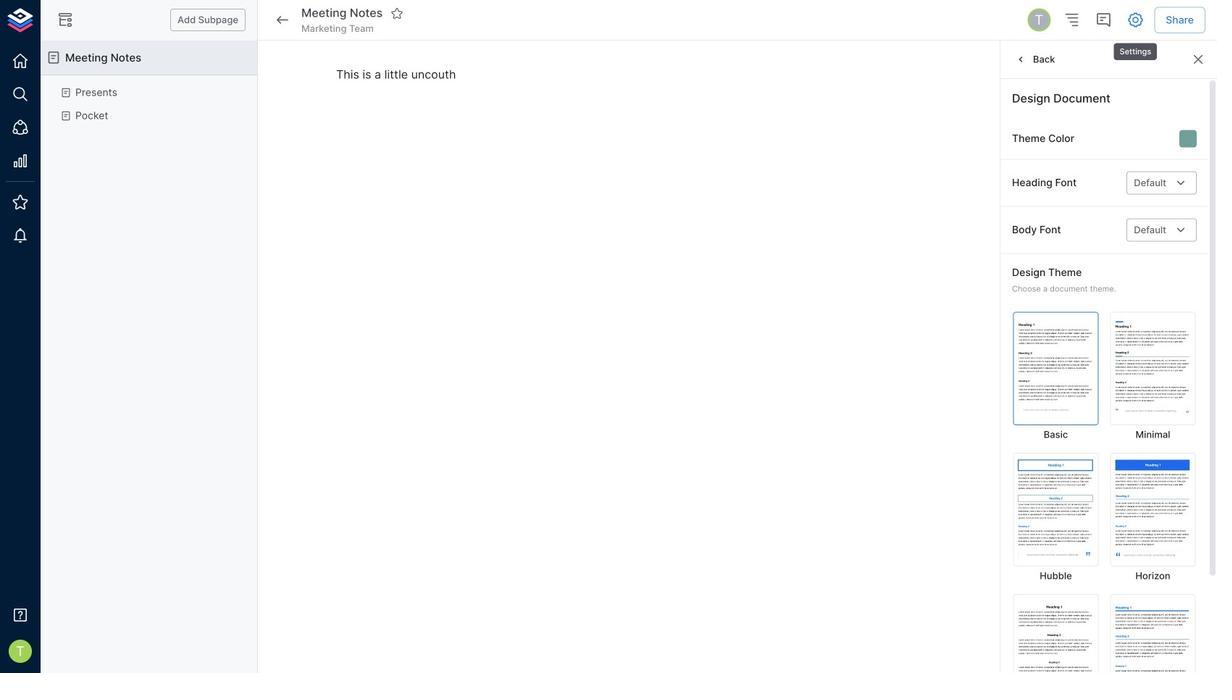 Task type: locate. For each thing, give the bounding box(es) containing it.
tooltip
[[1113, 33, 1159, 62]]

favorite image
[[391, 7, 404, 20]]

table of contents image
[[1064, 11, 1081, 29]]

settings image
[[1127, 11, 1145, 29]]



Task type: describe. For each thing, give the bounding box(es) containing it.
go back image
[[274, 11, 291, 29]]

hide wiki image
[[57, 11, 74, 29]]

comments image
[[1095, 11, 1113, 29]]



Task type: vqa. For each thing, say whether or not it's contained in the screenshot.
"tooltip"
yes



